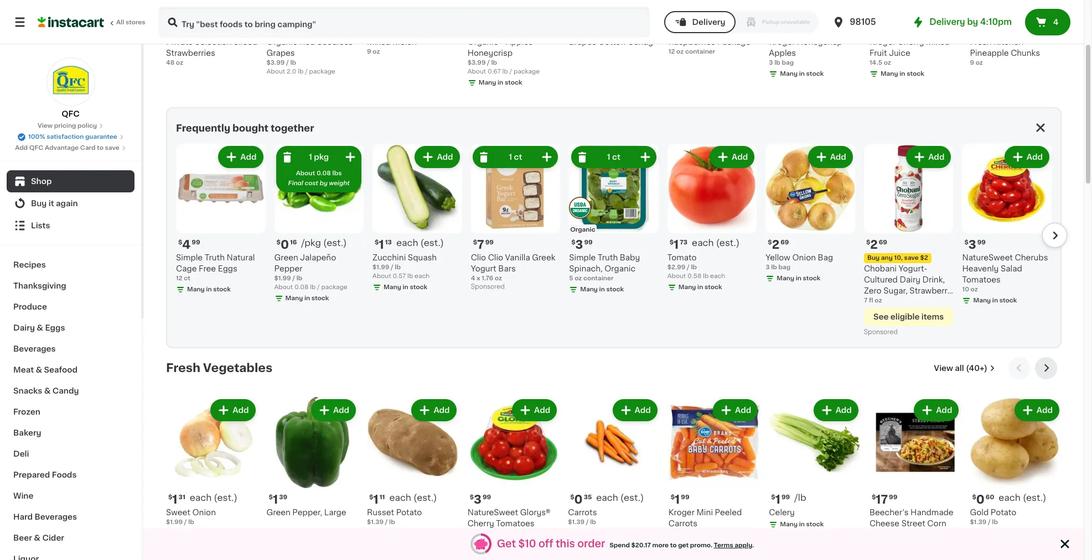 Task type: describe. For each thing, give the bounding box(es) containing it.
lb up 0.26
[[590, 520, 596, 526]]

3 for naturesweet cherubs heavenly salad tomatoes
[[969, 239, 977, 251]]

/ up '0.67'
[[487, 60, 490, 66]]

in down simple truth baby spinach, organic 5 oz container
[[599, 287, 605, 293]]

gold potato $1.39 / lb about 0.43 lb each
[[970, 510, 1028, 535]]

each (est.) for sweet onion
[[190, 494, 237, 503]]

qfc link
[[46, 58, 95, 120]]

mini
[[697, 510, 713, 517]]

fresh for fresh kitchen pineapple chunks 9 oz
[[970, 38, 992, 46]]

large
[[324, 510, 346, 517]]

/ down "jalapeño"
[[317, 284, 320, 290]]

(est.) for gold potato
[[1023, 494, 1047, 503]]

lb right 0.57
[[408, 273, 413, 279]]

/ inside 'carrots $1.39 / lb about 0.26 lb each'
[[586, 520, 589, 526]]

& for snacks
[[44, 388, 51, 395]]

$ up heavenly at the right
[[965, 240, 969, 246]]

in down juice
[[900, 71, 906, 77]]

each inside russet potato $1.39 / lb about 0.8 lb each
[[406, 529, 421, 535]]

/ down pepper
[[293, 276, 295, 282]]

item carousel region containing fresh vegetables
[[166, 357, 1062, 561]]

$0.16 per package (estimated) element
[[274, 238, 364, 252]]

package
[[718, 38, 751, 46]]

$ inside $ 1 31
[[168, 495, 172, 501]]

prepared
[[13, 472, 50, 480]]

$0.60 each (estimated) element
[[970, 493, 1062, 508]]

lb right the 0.66 at left bottom
[[202, 529, 207, 535]]

(est.) for green jalapeño pepper
[[323, 238, 347, 247]]

many in stock down naturesweet cherubs heavenly salad tomatoes 10 oz
[[974, 298, 1017, 304]]

lb down "jalapeño"
[[310, 284, 316, 290]]

many down heavenly at the right
[[974, 298, 991, 304]]

add button for russet potato
[[413, 401, 456, 421]]

meat & seafood
[[13, 367, 78, 374]]

drink,
[[923, 276, 945, 284]]

spend
[[610, 543, 630, 549]]

100% satisfaction guarantee button
[[17, 131, 124, 142]]

4 inside clio clio vanilla greek yogurt bars 4 x 1.76 oz
[[471, 276, 475, 282]]

cherubs
[[1015, 254, 1049, 262]]

kroger mini peeled carrots 16 oz bag
[[669, 510, 742, 537]]

$ inside $ 4 99
[[178, 240, 182, 246]]

yellow
[[766, 254, 791, 262]]

1 vertical spatial 4
[[182, 239, 191, 251]]

frozen
[[13, 409, 40, 416]]

1 pkg
[[309, 153, 329, 161]]

add button for celery
[[815, 401, 858, 421]]

$1.99 inside the green jalapeño pepper $1.99 / lb about 0.08 lb / package
[[274, 276, 291, 282]]

about inside 'carrots $1.39 / lb about 0.26 lb each'
[[568, 529, 587, 535]]

oz inside private selection sliced strawberries 48 oz
[[176, 60, 183, 66]]

$ up the raspberries
[[671, 24, 675, 30]]

stock down 'kroger honeycrisp apples 3 lb bag'
[[807, 71, 824, 77]]

beverages inside beverages link
[[13, 346, 56, 353]]

sweet
[[166, 509, 190, 517]]

$ up chobani
[[867, 240, 871, 246]]

lb right 0.8
[[399, 529, 405, 535]]

$ inside $ 1 73
[[670, 240, 674, 246]]

1 left pkg
[[309, 153, 312, 161]]

99 for simple truth natural cage free eggs
[[192, 240, 200, 246]]

oz inside simple truth baby spinach, organic 5 oz container
[[575, 276, 582, 282]]

about inside the zucchini squash $1.99 / lb about 0.57 lb each
[[373, 273, 391, 279]]

oz inside fresh kitchen pineapple chunks 9 oz
[[976, 60, 983, 66]]

lb up 0.57
[[395, 264, 401, 271]]

service type group
[[665, 11, 819, 33]]

2 vertical spatial 7
[[864, 298, 868, 304]]

to inside get $10 off this order spend $20.17 more to get promo. terms apply .
[[670, 543, 677, 549]]

lb up 2.0
[[290, 60, 296, 66]]

$2.69 per package (estimated) element
[[468, 22, 559, 36]]

add for simple truth natural cage free eggs
[[240, 153, 257, 161]]

in down 'kroger honeycrisp apples 3 lb bag'
[[799, 71, 805, 77]]

card
[[80, 145, 95, 151]]

add button for sweet onion
[[212, 401, 254, 421]]

lb right 2.0
[[298, 68, 304, 75]]

& for beer
[[34, 535, 40, 543]]

truth for 3
[[598, 254, 618, 262]]

baby
[[620, 254, 640, 262]]

snacks & candy
[[13, 388, 79, 395]]

/ inside the zucchini squash $1.99 / lb about 0.57 lb each
[[391, 264, 393, 271]]

each inside the gold potato $1.39 / lb about 0.43 lb each
[[1013, 529, 1028, 535]]

many in stock down the kroger mini peeled carrots 16 oz bag
[[680, 542, 724, 548]]

stock right order
[[606, 540, 623, 546]]

apply
[[735, 543, 753, 549]]

about 0.08 lbs final cost by weight
[[288, 171, 350, 187]]

product group containing 4
[[176, 144, 266, 297]]

see
[[874, 313, 889, 321]]

$2.99
[[668, 264, 686, 271]]

wine link
[[7, 486, 135, 507]]

organic red seedless grapes $3.99 / lb about 2.0 lb / package
[[267, 38, 353, 75]]

bag
[[818, 254, 833, 262]]

sponsored badge image for 17
[[468, 553, 501, 559]]

dairy inside chobani yogurt- cultured dairy drink, zero sugar, strawberry cheesecake inspired
[[900, 276, 921, 284]]

oz inside the kroger mini peeled carrots 16 oz bag
[[677, 531, 684, 537]]

$ 7 99
[[473, 239, 494, 251]]

1.76
[[482, 276, 493, 282]]

0 horizontal spatial to
[[97, 145, 103, 151]]

stock down $1.99 per pound element
[[807, 522, 824, 528]]

in down 0.26
[[598, 540, 604, 546]]

many down celery
[[780, 522, 798, 528]]

close image
[[1059, 538, 1072, 552]]

2 - from the left
[[535, 38, 539, 46]]

about inside about 0.08 lbs final cost by weight
[[296, 171, 315, 177]]

corn
[[928, 521, 947, 528]]

frequently
[[176, 124, 230, 133]]

sweet onion $1.99 / lb about 0.66 lb each many in stock
[[166, 509, 224, 546]]

kroger for 8
[[769, 38, 795, 46]]

3 for simple truth baby spinach, organic
[[576, 239, 583, 251]]

$1.39 inside 'carrots $1.39 / lb about 0.26 lb each'
[[568, 520, 585, 526]]

many in stock inside product group
[[187, 287, 231, 293]]

add button for carrots
[[614, 401, 657, 421]]

many in stock down celery
[[780, 522, 824, 528]]

99 inside $1.99 per pound element
[[782, 495, 790, 501]]

69 for buy any 10, save $2
[[879, 240, 888, 246]]

many in stock down 'kroger honeycrisp apples 3 lb bag'
[[780, 71, 824, 77]]

many down spinach,
[[580, 287, 598, 293]]

private
[[166, 38, 193, 46]]

final
[[288, 181, 303, 187]]

2 for yellow onion bag
[[772, 239, 780, 251]]

lb right 0.26
[[604, 529, 609, 535]]

many left get
[[479, 542, 496, 548]]

in down naturesweet glorys® cherry tomatoes 10 oz
[[498, 542, 503, 548]]

juice
[[889, 49, 911, 57]]

$ 8 99 for raspberries package
[[671, 23, 693, 35]]

salad
[[1001, 265, 1023, 273]]

stock inside sweet onion $1.99 / lb about 0.66 lb each many in stock
[[203, 540, 221, 546]]

package inside organic - apples - honeycrisp $3.99 / lb about 0.67 lb / package
[[514, 68, 540, 75]]

in right get
[[699, 542, 705, 548]]

0 vertical spatial 9
[[172, 23, 181, 35]]

pepper
[[274, 265, 303, 273]]

many down pepper
[[285, 295, 303, 302]]

ct inside simple truth natural cage free eggs 12 ct
[[184, 276, 190, 282]]

buy for buy it again
[[31, 200, 47, 208]]

each inside 'carrots $1.39 / lb about 0.26 lb each'
[[611, 529, 626, 535]]

100%
[[28, 134, 45, 140]]

$1.39 for gold
[[970, 520, 987, 526]]

natural
[[227, 254, 255, 262]]

$ inside $ 1 13
[[375, 240, 379, 246]]

in down yellow onion bag 3 lb bag
[[796, 276, 802, 282]]

add button for zucchini squash
[[416, 147, 459, 167]]

$1.99 for zucchini squash
[[373, 264, 389, 271]]

stock down naturesweet cherubs heavenly salad tomatoes 10 oz
[[1000, 298, 1017, 304]]

each right 35
[[597, 494, 618, 503]]

add button for yellow onion bag
[[809, 147, 852, 167]]

1 - from the left
[[501, 38, 504, 46]]

/ inside the gold potato $1.39 / lb about 0.43 lb each
[[988, 520, 991, 526]]

$1.11 each (estimated) element
[[367, 493, 459, 508]]

many down 0.58 at the top of page
[[679, 284, 696, 290]]

99 for kroger mini peeled carrots
[[681, 495, 690, 501]]

kroger honeycrisp apples 3 lb bag
[[769, 38, 843, 66]]

potato for gold
[[991, 510, 1017, 517]]

0.57
[[393, 273, 406, 279]]

add for kroger mini peeled carrots
[[735, 407, 752, 415]]

$1.99 for sweet onion
[[166, 520, 183, 526]]

$ inside "$ 7 99"
[[473, 240, 477, 246]]

stock down simple truth baby spinach, organic 5 oz container
[[607, 287, 624, 293]]

lb up 0.8
[[389, 520, 395, 526]]

/ inside sweet onion $1.99 / lb about 0.66 lb each many in stock
[[184, 520, 187, 526]]

stock down the green jalapeño pepper $1.99 / lb about 0.08 lb / package
[[312, 295, 329, 302]]

eggs inside simple truth natural cage free eggs 12 ct
[[218, 265, 237, 273]]

many inside sweet onion $1.99 / lb about 0.66 lb each many in stock
[[177, 540, 195, 546]]

2 $ 1 99 from the left
[[671, 495, 690, 506]]

yogurt
[[471, 265, 497, 273]]

$ inside $ 1 11
[[369, 495, 373, 501]]

$ inside $ 6 kroger cherry mixed fruit juice 14.5 oz
[[872, 24, 876, 30]]

beverages link
[[7, 339, 135, 360]]

oz inside mixed melon 9 oz
[[373, 48, 380, 55]]

add for celery
[[836, 407, 852, 415]]

$3.99 inside the organic red seedless grapes $3.99 / lb about 2.0 lb / package
[[267, 60, 285, 66]]

in down '0.67'
[[498, 79, 503, 86]]

1 vertical spatial sponsored badge image
[[864, 330, 898, 336]]

delivery for delivery by 4:10pm
[[930, 18, 966, 26]]

bakery
[[13, 430, 41, 437]]

(est.) for sweet onion
[[214, 494, 237, 503]]

package inside the organic red seedless grapes $3.99 / lb about 2.0 lb / package
[[309, 68, 335, 75]]

$ 3 99 for fresh kitchen pineapple chunks
[[973, 23, 994, 35]]

kroger for 1
[[669, 510, 695, 517]]

$ 1 99 inside $1.99 per pound element
[[772, 495, 790, 506]]

$ 0 60
[[973, 495, 995, 506]]

strawberries
[[166, 49, 215, 57]]

$ 2 69 for buy any 10, save $2
[[867, 239, 888, 251]]

stock down juice
[[907, 71, 925, 77]]

each right 13
[[396, 238, 418, 247]]

35
[[584, 495, 592, 501]]

lb right '0.67'
[[503, 68, 508, 75]]

add qfc advantage card to save
[[15, 145, 120, 151]]

buy for buy any 10, save $2
[[868, 255, 880, 261]]

$ left the 4:10pm
[[973, 24, 977, 30]]

add for tomato
[[732, 153, 748, 161]]

1 left 11
[[373, 495, 379, 506]]

lists link
[[7, 215, 135, 237]]

mixed inside mixed melon 9 oz
[[367, 38, 391, 46]]

in down 0.57
[[403, 284, 408, 290]]

sugar,
[[884, 287, 908, 295]]

each right 31
[[190, 494, 212, 503]]

many down cage
[[187, 287, 205, 293]]

by inside about 0.08 lbs final cost by weight
[[320, 181, 328, 187]]

/pkg for 7
[[294, 22, 314, 31]]

onion for sweet
[[192, 509, 216, 517]]

many down 0.57
[[384, 284, 401, 290]]

in inside product group
[[206, 287, 212, 293]]

$ up the kroger mini peeled carrots 16 oz bag
[[671, 495, 675, 501]]

99 for beecher's handmade cheese street corn
[[889, 495, 898, 501]]

grapes inside button
[[568, 38, 597, 46]]

produce
[[13, 303, 47, 311]]

$ up naturesweet glorys® cherry tomatoes 10 oz
[[470, 495, 474, 501]]

pineapple
[[970, 49, 1009, 57]]

stock down naturesweet glorys® cherry tomatoes 10 oz
[[505, 542, 522, 548]]

all
[[955, 365, 964, 372]]

bag for 8
[[782, 60, 794, 66]]

each inside the zucchini squash $1.99 / lb about 0.57 lb each
[[415, 273, 430, 279]]

stock down tomato $2.99 / lb about 0.58 lb each
[[705, 284, 722, 290]]

stock inside product group
[[213, 287, 231, 293]]

99 for naturesweet glorys® cherry tomatoes
[[483, 495, 491, 501]]

$ 1 11
[[369, 495, 385, 506]]

$ 17 99
[[872, 495, 898, 506]]

bakery link
[[7, 423, 135, 444]]

lb right 0.58 at the top of page
[[703, 273, 709, 279]]

4 button
[[1026, 9, 1071, 35]]

many in stock down 0.26
[[579, 540, 623, 546]]

many in stock down yellow onion bag 3 lb bag
[[777, 276, 821, 282]]

cherry inside naturesweet glorys® cherry tomatoes 10 oz
[[468, 521, 494, 528]]

99 for kroger honeycrisp apples
[[785, 24, 793, 30]]

kroger inside $ 6 kroger cherry mixed fruit juice 14.5 oz
[[870, 38, 896, 46]]

all stores link
[[38, 7, 146, 38]]

1 horizontal spatial qfc
[[62, 110, 80, 118]]

greek
[[532, 254, 556, 262]]

$1.39 for russet
[[367, 520, 384, 526]]

frozen link
[[7, 402, 135, 423]]

in down 0.58 at the top of page
[[698, 284, 703, 290]]

lb up the 0.66 at left bottom
[[188, 520, 194, 526]]

lb down pepper
[[297, 276, 303, 282]]

$20.17
[[632, 543, 651, 549]]

$ up yellow
[[768, 240, 772, 246]]

each right 11
[[389, 494, 411, 503]]

view for view all (40+)
[[934, 365, 953, 372]]

0.08 inside the green jalapeño pepper $1.99 / lb about 0.08 lb / package
[[295, 284, 309, 290]]

many in stock down the green jalapeño pepper $1.99 / lb about 0.08 lb / package
[[285, 295, 329, 302]]

48
[[166, 60, 175, 66]]

60
[[986, 495, 995, 501]]

(est.) for tomato
[[716, 238, 740, 247]]

$ 8 99 for kroger honeycrisp apples
[[772, 23, 793, 35]]

foods
[[52, 472, 77, 480]]

2 clio from the left
[[488, 254, 503, 262]]

0 horizontal spatial save
[[105, 145, 120, 151]]

more
[[653, 543, 669, 549]]

green for green pepper, large
[[267, 510, 291, 517]]

about inside sweet onion $1.99 / lb about 0.66 lb each many in stock
[[166, 529, 185, 535]]

strawberry
[[910, 287, 953, 295]]

add for yellow onion bag
[[830, 153, 847, 161]]

ct for 'increment quantity of simple truth baby spinach, organic' image
[[612, 153, 621, 161]]

1 left 31
[[172, 495, 178, 506]]

lb up 0.43
[[992, 520, 998, 526]]

zucchini squash $1.99 / lb about 0.57 lb each
[[373, 254, 437, 279]]

deli link
[[7, 444, 135, 465]]

lb up '0.67'
[[491, 60, 497, 66]]

oz inside naturesweet cherubs heavenly salad tomatoes 10 oz
[[971, 287, 978, 293]]

in inside sweet onion $1.99 / lb about 0.66 lb each many in stock
[[196, 540, 202, 546]]

add for carrots
[[635, 407, 651, 415]]

3 inside yellow onion bag 3 lb bag
[[766, 264, 770, 271]]

many in stock down '0.67'
[[479, 79, 522, 86]]

each (est.) for tomato
[[692, 238, 740, 247]]

$3.99 inside organic - apples - honeycrisp $3.99 / lb about 0.67 lb / package
[[468, 60, 486, 66]]

raspberries
[[669, 38, 716, 46]]

3 inside 'kroger honeycrisp apples 3 lb bag'
[[769, 60, 773, 66]]

about inside russet potato $1.39 / lb about 0.8 lb each
[[367, 529, 386, 535]]

11
[[380, 495, 385, 501]]

& for meat
[[36, 367, 42, 374]]

9 inside mixed melon 9 oz
[[367, 48, 371, 55]]

any
[[881, 255, 893, 261]]

$ inside $ 0 35
[[570, 495, 575, 501]]

/ right 2.0
[[305, 68, 308, 75]]

each inside tomato $2.99 / lb about 0.58 lb each
[[710, 273, 726, 279]]

16 inside the kroger mini peeled carrots 16 oz bag
[[669, 531, 676, 537]]

green pepper, large
[[267, 510, 346, 517]]

1 left 13
[[379, 239, 384, 251]]

thanksgiving
[[13, 282, 66, 290]]

apples for lb
[[769, 49, 796, 57]]

add button for tomato
[[711, 147, 754, 167]]

view all (40+) button
[[930, 357, 1000, 380]]

9 inside fresh kitchen pineapple chunks 9 oz
[[970, 60, 975, 66]]

many in stock down naturesweet glorys® cherry tomatoes 10 oz
[[479, 542, 522, 548]]

/ right '0.67'
[[510, 68, 512, 75]]

recipes link
[[7, 255, 135, 276]]

simple truth natural cage free eggs 12 ct
[[176, 254, 255, 282]]

add button for beecher's handmade cheese street corn
[[915, 401, 958, 421]]

lb inside yellow onion bag 3 lb bag
[[771, 264, 777, 271]]

delivery for delivery
[[692, 18, 726, 26]]

each right 60 on the bottom right of the page
[[999, 494, 1021, 503]]

in down /lb
[[799, 522, 805, 528]]

pkg
[[314, 153, 329, 161]]

about inside organic - apples - honeycrisp $3.99 / lb about 0.67 lb / package
[[468, 68, 486, 75]]

zucchini
[[373, 254, 406, 262]]

oz inside raspberries package 12 oz container
[[677, 48, 684, 55]]

$ inside the $ 0 60
[[973, 495, 977, 501]]

about inside the gold potato $1.39 / lb about 0.43 lb each
[[970, 529, 989, 535]]

bars
[[499, 265, 516, 273]]

1 up the kroger mini peeled carrots 16 oz bag
[[675, 495, 680, 506]]

delivery button
[[665, 11, 736, 33]]

in down naturesweet cherubs heavenly salad tomatoes 10 oz
[[993, 298, 998, 304]]

$ 1 73
[[670, 239, 688, 251]]

2 for buy any 10, save $2
[[871, 239, 878, 251]]

add button for kroger mini peeled carrots
[[714, 401, 757, 421]]

fresh vegetables
[[166, 362, 273, 374]]

$ inside $ 7 98
[[269, 24, 273, 30]]

add for zucchini squash
[[437, 153, 453, 161]]

1 vertical spatial dairy
[[13, 324, 35, 332]]

carrots inside 'carrots $1.39 / lb about 0.26 lb each'
[[568, 509, 597, 517]]

$ 1 31
[[168, 495, 185, 506]]

10,
[[895, 255, 903, 261]]

99 for clio clio vanilla greek yogurt bars
[[485, 240, 494, 246]]

pricing
[[54, 123, 76, 129]]

many in stock down simple truth baby spinach, organic 5 oz container
[[580, 287, 624, 293]]

lb up 0.58 at the top of page
[[691, 264, 697, 271]]

many down the kroger mini peeled carrots 16 oz bag
[[680, 542, 697, 548]]

/pkg (est.) for 0
[[301, 238, 347, 247]]

onion for yellow
[[793, 254, 816, 262]]

organic - apples - honeycrisp $3.99 / lb about 0.67 lb / package
[[468, 38, 540, 75]]

oz inside beecher's handmade cheese street corn 18 oz
[[878, 531, 885, 537]]

oz inside $ 6 kroger cherry mixed fruit juice 14.5 oz
[[884, 60, 891, 66]]

0.08 inside about 0.08 lbs final cost by weight
[[317, 171, 331, 177]]

1 clio from the left
[[471, 254, 486, 262]]

add button for naturesweet cherubs heavenly salad tomatoes
[[1006, 147, 1049, 167]]

$ 3 99 for naturesweet glorys® cherry tomatoes
[[470, 495, 491, 506]]



Task type: locate. For each thing, give the bounding box(es) containing it.
onion inside sweet onion $1.99 / lb about 0.66 lb each many in stock
[[192, 509, 216, 517]]

1 $ 2 69 from the left
[[768, 239, 789, 251]]

about left 0.43
[[970, 529, 989, 535]]

item carousel region containing 4
[[161, 140, 1068, 343]]

99 up heavenly at the right
[[978, 240, 986, 246]]

2 horizontal spatial kroger
[[870, 38, 896, 46]]

/pkg (est.) up "jalapeño"
[[301, 238, 347, 247]]

inspired
[[915, 298, 946, 306]]

2 $ 2 69 from the left
[[867, 239, 888, 251]]

0 for carrots
[[575, 495, 583, 506]]

each (est.) inside $0.35 each (estimated) element
[[597, 494, 644, 503]]

4
[[1054, 18, 1059, 26], [182, 239, 191, 251], [471, 276, 475, 282]]

container inside simple truth baby spinach, organic 5 oz container
[[584, 276, 614, 282]]

about left '0.67'
[[468, 68, 486, 75]]

grapes inside the organic red seedless grapes $3.99 / lb about 2.0 lb / package
[[267, 49, 295, 57]]

1 8 from the left
[[776, 23, 784, 35]]

99 for simple truth baby spinach, organic
[[584, 240, 593, 246]]

many down '0.67'
[[479, 79, 496, 86]]

3 for fresh kitchen pineapple chunks
[[977, 23, 984, 35]]

3 up pineapple
[[977, 23, 984, 35]]

1 horizontal spatial save
[[905, 255, 919, 261]]

14.5
[[870, 60, 883, 66]]

0 vertical spatial 7
[[273, 23, 280, 35]]

hard
[[13, 514, 33, 522]]

items
[[922, 313, 944, 321]]

/pkg inside $7.98 per package (estimated) element
[[294, 22, 314, 31]]

1 $ 8 99 from the left
[[772, 23, 793, 35]]

4 inside button
[[1054, 18, 1059, 26]]

0 up pepper
[[281, 239, 289, 251]]

stock down '$1.31 each (estimated)' element
[[203, 540, 221, 546]]

cider
[[42, 535, 64, 543]]

(est.) inside $0.35 each (estimated) element
[[621, 494, 644, 503]]

0 vertical spatial carrots
[[568, 509, 597, 517]]

1 horizontal spatial mixed
[[927, 38, 950, 46]]

honeycrisp inside organic - apples - honeycrisp $3.99 / lb about 0.67 lb / package
[[468, 49, 513, 57]]

1 vertical spatial 7
[[477, 239, 484, 251]]

lb down yellow
[[771, 264, 777, 271]]

0 vertical spatial 12
[[669, 48, 675, 55]]

3 $1.39 from the left
[[970, 520, 987, 526]]

99 for naturesweet cherubs heavenly salad tomatoes
[[978, 240, 986, 246]]

truth for 4
[[205, 254, 225, 262]]

beverages down dairy & eggs
[[13, 346, 56, 353]]

$10
[[519, 540, 536, 550]]

69 up yellow
[[781, 240, 789, 246]]

12 inside simple truth natural cage free eggs 12 ct
[[176, 276, 183, 282]]

view pricing policy link
[[38, 122, 104, 131]]

$1.99 inside sweet onion $1.99 / lb about 0.66 lb each many in stock
[[166, 520, 183, 526]]

$ left 11
[[369, 495, 373, 501]]

99 inside $ 17 99
[[889, 495, 898, 501]]

0 vertical spatial 0.08
[[317, 171, 331, 177]]

2 vertical spatial 9
[[970, 60, 975, 66]]

qfc down 100%
[[29, 145, 43, 151]]

1 vertical spatial qfc
[[29, 145, 43, 151]]

1 left 73
[[674, 239, 679, 251]]

1 horizontal spatial naturesweet
[[963, 254, 1013, 262]]

view pricing policy
[[38, 123, 97, 129]]

each (est.) for zucchini squash
[[396, 238, 444, 247]]

0 horizontal spatial fresh
[[166, 362, 200, 374]]

1 mixed from the left
[[367, 38, 391, 46]]

fresh for fresh vegetables
[[166, 362, 200, 374]]

grapes left cotton
[[568, 38, 597, 46]]

1 vertical spatial /pkg
[[301, 238, 321, 247]]

1 potato from the left
[[396, 509, 422, 517]]

8 for kroger honeycrisp apples
[[776, 23, 784, 35]]

package
[[309, 68, 335, 75], [514, 68, 540, 75], [321, 284, 348, 290]]

each inside sweet onion $1.99 / lb about 0.66 lb each many in stock
[[209, 529, 224, 535]]

2 vertical spatial 4
[[471, 276, 475, 282]]

organic down item badge icon
[[570, 227, 596, 233]]

1 vertical spatial view
[[934, 365, 953, 372]]

naturesweet for heavenly
[[963, 254, 1013, 262]]

1 horizontal spatial buy
[[868, 255, 880, 261]]

terms apply button
[[714, 542, 753, 551]]

add for russet potato
[[434, 407, 450, 415]]

delivery left the 4:10pm
[[930, 18, 966, 26]]

1 vertical spatial 0.08
[[295, 284, 309, 290]]

12
[[669, 48, 675, 55], [176, 276, 183, 282]]

each (est.) for carrots
[[597, 494, 644, 503]]

cotton
[[599, 38, 626, 46]]

1 69 from the left
[[781, 240, 789, 246]]

99 for private selection sliced strawberries
[[182, 24, 190, 30]]

1 vertical spatial buy
[[868, 255, 880, 261]]

add button
[[219, 147, 262, 167], [416, 147, 459, 167], [711, 147, 754, 167], [809, 147, 852, 167], [908, 147, 950, 167], [1006, 147, 1049, 167], [212, 401, 254, 421], [312, 401, 355, 421], [413, 401, 456, 421], [513, 401, 556, 421], [614, 401, 657, 421], [714, 401, 757, 421], [815, 401, 858, 421], [915, 401, 958, 421], [1016, 401, 1059, 421]]

$ 2 69 for yellow onion bag
[[768, 239, 789, 251]]

12 inside raspberries package 12 oz container
[[669, 48, 675, 55]]

1 left the '39'
[[273, 495, 278, 506]]

each (est.) inside $1.13 each (estimated) element
[[396, 238, 444, 247]]

&
[[37, 324, 43, 332], [36, 367, 42, 374], [44, 388, 51, 395], [34, 535, 40, 543]]

tomatoes inside naturesweet glorys® cherry tomatoes 10 oz
[[496, 521, 535, 528]]

in
[[799, 71, 805, 77], [900, 71, 906, 77], [498, 79, 503, 86], [796, 276, 802, 282], [403, 284, 408, 290], [698, 284, 703, 290], [206, 287, 212, 293], [599, 287, 605, 293], [304, 295, 310, 302], [993, 298, 998, 304], [799, 522, 805, 528], [196, 540, 202, 546], [598, 540, 604, 546], [498, 542, 503, 548], [699, 542, 705, 548]]

ct for 'increment quantity of clio clio vanilla greek yogurt bars' image
[[514, 153, 522, 161]]

0 vertical spatial grapes
[[568, 38, 597, 46]]

99 for raspberries package
[[684, 24, 693, 30]]

spinach,
[[569, 265, 603, 273]]

$1.99 inside the zucchini squash $1.99 / lb about 0.57 lb each
[[373, 264, 389, 271]]

each (est.) for russet potato
[[389, 494, 437, 503]]

ct down cage
[[184, 276, 190, 282]]

/pkg for 0
[[301, 238, 321, 247]]

carrots down $ 0 35
[[568, 509, 597, 517]]

0.66
[[186, 529, 200, 535]]

0 left 35
[[575, 495, 583, 506]]

2
[[772, 239, 780, 251], [871, 239, 878, 251]]

0 horizontal spatial $1.99
[[166, 520, 183, 526]]

heavenly
[[963, 265, 999, 273]]

/ up 2.0
[[286, 60, 289, 66]]

99 up cage
[[192, 240, 200, 246]]

each right 73
[[692, 238, 714, 247]]

potato for russet
[[396, 509, 422, 517]]

each (est.) right 31
[[190, 494, 237, 503]]

98105 button
[[832, 7, 899, 38]]

1 ct
[[509, 153, 522, 161], [607, 153, 621, 161]]

0 horizontal spatial honeycrisp
[[468, 49, 513, 57]]

(est.) for carrots
[[621, 494, 644, 503]]

container inside raspberries package 12 oz container
[[685, 48, 716, 55]]

tomato $2.99 / lb about 0.58 lb each
[[668, 254, 726, 279]]

1 vertical spatial save
[[905, 255, 919, 261]]

chobani
[[864, 265, 897, 273]]

(est.) for russet potato
[[414, 494, 437, 503]]

99 inside the $ 9 99
[[182, 24, 190, 30]]

10 inside naturesweet cherubs heavenly salad tomatoes 10 oz
[[963, 287, 970, 293]]

$ 3 99 for simple truth baby spinach, organic
[[572, 239, 593, 251]]

1 horizontal spatial 8
[[776, 23, 784, 35]]

about inside the organic red seedless grapes $3.99 / lb about 2.0 lb / package
[[267, 68, 285, 75]]

simple inside simple truth natural cage free eggs 12 ct
[[176, 254, 203, 262]]

(est.)
[[316, 22, 339, 31], [421, 238, 444, 247], [323, 238, 347, 247], [716, 238, 740, 247], [214, 494, 237, 503], [414, 494, 437, 503], [621, 494, 644, 503], [1023, 494, 1047, 503]]

beverages
[[13, 346, 56, 353], [35, 514, 77, 522]]

terms
[[714, 543, 734, 549]]

$1.39 inside the gold potato $1.39 / lb about 0.43 lb each
[[970, 520, 987, 526]]

many down yellow onion bag 3 lb bag
[[777, 276, 795, 282]]

remove green jalapeño pepper image
[[281, 151, 294, 164]]

by inside 'link'
[[968, 18, 979, 26]]

about inside tomato $2.99 / lb about 0.58 lb each
[[668, 273, 686, 279]]

0 vertical spatial 10
[[963, 287, 970, 293]]

0 vertical spatial container
[[685, 48, 716, 55]]

each (est.) up russet potato $1.39 / lb about 0.8 lb each on the left bottom
[[389, 494, 437, 503]]

/ inside tomato $2.99 / lb about 0.58 lb each
[[687, 264, 690, 271]]

organic up 98
[[268, 11, 293, 17]]

$ inside the $ 9 99
[[168, 24, 172, 30]]

oz inside clio clio vanilla greek yogurt bars 4 x 1.76 oz
[[495, 276, 502, 282]]

99 left /lb
[[782, 495, 790, 501]]

2 horizontal spatial 9
[[970, 60, 975, 66]]

satisfaction
[[47, 134, 84, 140]]

oz inside naturesweet glorys® cherry tomatoes 10 oz
[[476, 531, 483, 537]]

hard beverages
[[13, 514, 77, 522]]

green jalapeño pepper $1.99 / lb about 0.08 lb / package
[[274, 254, 348, 290]]

remove simple truth baby spinach, organic image
[[576, 151, 589, 164]]

$ up 'kroger honeycrisp apples 3 lb bag'
[[772, 24, 776, 30]]

item carousel region
[[161, 140, 1068, 343], [166, 357, 1062, 561]]

/pkg (est.) for 7
[[294, 22, 339, 31]]

$1.99 per pound element
[[769, 493, 861, 508]]

1 horizontal spatial potato
[[991, 510, 1017, 517]]

bought
[[233, 124, 269, 133]]

0 vertical spatial apples
[[506, 38, 533, 46]]

each (est.) for gold potato
[[999, 494, 1047, 503]]

add for green pepper, large
[[333, 407, 349, 415]]

1 horizontal spatial container
[[685, 48, 716, 55]]

candy inside button
[[628, 38, 653, 46]]

product group
[[176, 144, 266, 297], [274, 144, 364, 305], [373, 144, 462, 294], [471, 144, 561, 293], [569, 144, 659, 297], [668, 144, 757, 294], [766, 144, 855, 285], [864, 144, 954, 339], [963, 144, 1052, 308], [166, 397, 258, 550], [267, 397, 358, 519], [367, 397, 459, 550], [468, 397, 559, 561], [568, 397, 660, 550], [669, 397, 760, 552], [769, 397, 861, 532], [870, 397, 962, 561], [970, 397, 1062, 550]]

increment quantity of simple truth baby spinach, organic image
[[639, 151, 652, 164]]

1 horizontal spatial to
[[670, 543, 677, 549]]

2 horizontal spatial 0
[[977, 495, 985, 506]]

carrots up get
[[669, 521, 698, 528]]

organic up '0.67'
[[468, 38, 499, 46]]

meat
[[13, 367, 34, 374]]

$ inside $ 1 39
[[269, 495, 273, 501]]

red
[[300, 38, 315, 46]]

0.08 down pepper
[[295, 284, 309, 290]]

section containing 4
[[161, 107, 1068, 349]]

delivery by 4:10pm
[[930, 18, 1012, 26]]

increment quantity of clio clio vanilla greek yogurt bars image
[[541, 151, 554, 164]]

candy for snacks & candy
[[52, 388, 79, 395]]

1 horizontal spatial apples
[[769, 49, 796, 57]]

naturesweet for cherry
[[468, 510, 518, 517]]

organic up $2.69 per package (estimated) element
[[469, 11, 494, 17]]

qfc up view pricing policy link
[[62, 110, 80, 118]]

0 horizontal spatial view
[[38, 123, 53, 129]]

bag inside the kroger mini peeled carrots 16 oz bag
[[686, 531, 698, 537]]

0 horizontal spatial 0
[[281, 239, 289, 251]]

0 horizontal spatial $ 2 69
[[768, 239, 789, 251]]

0 vertical spatial buy
[[31, 200, 47, 208]]

2 $ 8 99 from the left
[[671, 23, 693, 35]]

& for dairy
[[37, 324, 43, 332]]

kitchen
[[994, 38, 1024, 46]]

0 horizontal spatial $ 8 99
[[671, 23, 693, 35]]

0 horizontal spatial 12
[[176, 276, 183, 282]]

beer
[[13, 535, 32, 543]]

bag inside yellow onion bag 3 lb bag
[[779, 264, 791, 271]]

(est.) inside $7.98 per package (estimated) element
[[316, 22, 339, 31]]

stock down the kroger mini peeled carrots 16 oz bag
[[706, 542, 724, 548]]

organic inside organic - apples - honeycrisp $3.99 / lb about 0.67 lb / package
[[468, 38, 499, 46]]

$ inside "$ 0 16"
[[277, 240, 281, 246]]

$ up celery
[[772, 495, 776, 501]]

0 vertical spatial beverages
[[13, 346, 56, 353]]

7 for $ 7 99
[[477, 239, 484, 251]]

(est.) inside $1.13 each (estimated) element
[[421, 238, 444, 247]]

potato inside russet potato $1.39 / lb about 0.8 lb each
[[396, 509, 422, 517]]

delivery inside 'link'
[[930, 18, 966, 26]]

1 ct for remove clio clio vanilla greek yogurt bars image
[[509, 153, 522, 161]]

each (est.) inside $0.60 each (estimated) element
[[999, 494, 1047, 503]]

lb down service type group at the top right of page
[[775, 60, 781, 66]]

69 up the any
[[879, 240, 888, 246]]

add for beecher's handmade cheese street corn
[[936, 407, 953, 415]]

each right 0.8
[[406, 529, 421, 535]]

container down the raspberries
[[685, 48, 716, 55]]

to down guarantee
[[97, 145, 103, 151]]

many
[[780, 71, 798, 77], [881, 71, 898, 77], [479, 79, 496, 86], [777, 276, 795, 282], [384, 284, 401, 290], [679, 284, 696, 290], [187, 287, 205, 293], [580, 287, 598, 293], [285, 295, 303, 302], [974, 298, 991, 304], [780, 522, 798, 528], [177, 540, 195, 546], [579, 540, 597, 546], [479, 542, 496, 548], [680, 542, 697, 548]]

$1.13 each (estimated) element
[[373, 238, 462, 252]]

stock down organic - apples - honeycrisp $3.99 / lb about 0.67 lb / package
[[505, 79, 522, 86]]

1 right remove simple truth baby spinach, organic icon
[[607, 153, 611, 161]]

carrots inside the kroger mini peeled carrots 16 oz bag
[[669, 521, 698, 528]]

7 for $ 7 98
[[273, 23, 280, 35]]

eggs up beverages link
[[45, 324, 65, 332]]

1 horizontal spatial delivery
[[930, 18, 966, 26]]

1 simple from the left
[[176, 254, 203, 262]]

1 vertical spatial carrots
[[669, 521, 698, 528]]

0 vertical spatial dairy
[[900, 276, 921, 284]]

$6.59 per pound element
[[568, 22, 660, 36]]

1 vertical spatial grapes
[[267, 49, 295, 57]]

(est.) up "jalapeño"
[[323, 238, 347, 247]]

$7.98 per package (estimated) element
[[267, 22, 358, 36]]

beer & cider
[[13, 535, 64, 543]]

beverages inside hard beverages link
[[35, 514, 77, 522]]

2 truth from the left
[[598, 254, 618, 262]]

0 horizontal spatial truth
[[205, 254, 225, 262]]

/pkg (est.) up red
[[294, 22, 339, 31]]

delivery
[[930, 18, 966, 26], [692, 18, 726, 26]]

17
[[876, 495, 888, 506]]

bag inside 'kroger honeycrisp apples 3 lb bag'
[[782, 60, 794, 66]]

2 simple from the left
[[569, 254, 596, 262]]

by right the cost
[[320, 181, 328, 187]]

2 potato from the left
[[991, 510, 1017, 517]]

green down $ 1 39
[[267, 510, 291, 517]]

16 up pepper
[[290, 240, 297, 246]]

add for gold potato
[[1037, 407, 1053, 415]]

off
[[539, 540, 554, 550]]

1 horizontal spatial 4
[[471, 276, 475, 282]]

1 horizontal spatial 9
[[367, 48, 371, 55]]

package right 2.0
[[309, 68, 335, 75]]

carrots $1.39 / lb about 0.26 lb each
[[568, 509, 626, 535]]

99 inside "$ 7 99"
[[485, 240, 494, 246]]

0.8
[[387, 529, 397, 535]]

/pkg (est.) inside $0.16 per package (estimated) element
[[301, 238, 347, 247]]

(est.) inside '$1.31 each (estimated)' element
[[214, 494, 237, 503]]

organic inside the organic red seedless grapes $3.99 / lb about 2.0 lb / package
[[267, 38, 298, 46]]

add button for simple truth natural cage free eggs
[[219, 147, 262, 167]]

lb right 0.43
[[1006, 529, 1011, 535]]

2 horizontal spatial $1.39
[[970, 520, 987, 526]]

1 vertical spatial to
[[670, 543, 677, 549]]

increment quantity of green jalapeño pepper image
[[344, 151, 357, 164]]

0 for gold
[[977, 495, 985, 506]]

1 vertical spatial tomatoes
[[496, 521, 535, 528]]

1 horizontal spatial $1.39
[[568, 520, 585, 526]]

8 for raspberries package
[[675, 23, 683, 35]]

1 horizontal spatial 16
[[669, 531, 676, 537]]

guarantee
[[85, 134, 117, 140]]

naturesweet cherubs heavenly salad tomatoes 10 oz
[[963, 254, 1049, 293]]

delivery inside button
[[692, 18, 726, 26]]

0 vertical spatial tomatoes
[[963, 276, 1001, 284]]

dairy & eggs link
[[7, 318, 135, 339]]

1 $3.99 from the left
[[267, 60, 285, 66]]

seafood
[[44, 367, 78, 374]]

each (est.) right 35
[[597, 494, 644, 503]]

1 vertical spatial fresh
[[166, 362, 200, 374]]

None search field
[[158, 7, 650, 38]]

simple for 3
[[569, 254, 596, 262]]

1 horizontal spatial 10
[[963, 287, 970, 293]]

0.58
[[688, 273, 702, 279]]

vegetables
[[203, 362, 273, 374]]

to left get
[[670, 543, 677, 549]]

get $10 off this order status
[[493, 539, 759, 551]]

$ inside $ 17 99
[[872, 495, 876, 501]]

add button for gold potato
[[1016, 401, 1059, 421]]

1 vertical spatial apples
[[769, 49, 796, 57]]

1 horizontal spatial 69
[[879, 240, 888, 246]]

73
[[680, 240, 688, 246]]

1 horizontal spatial carrots
[[669, 521, 698, 528]]

1 horizontal spatial $3.99
[[468, 60, 486, 66]]

save down guarantee
[[105, 145, 120, 151]]

0 vertical spatial candy
[[628, 38, 653, 46]]

$ 3 99 for naturesweet cherubs heavenly salad tomatoes
[[965, 239, 986, 251]]

many down 0.26
[[579, 540, 597, 546]]

melon
[[393, 38, 417, 46]]

9
[[172, 23, 181, 35], [367, 48, 371, 55], [970, 60, 975, 66]]

apples for honeycrisp
[[506, 38, 533, 46]]

1 right remove clio clio vanilla greek yogurt bars image
[[509, 153, 512, 161]]

green for green jalapeño pepper $1.99 / lb about 0.08 lb / package
[[274, 254, 298, 262]]

$ 2 69 up the any
[[867, 239, 888, 251]]

0 vertical spatial cherry
[[898, 38, 925, 46]]

2 vertical spatial $1.99
[[166, 520, 183, 526]]

each (est.) inside '$1.31 each (estimated)' element
[[190, 494, 237, 503]]

0 horizontal spatial tomatoes
[[496, 521, 535, 528]]

honeycrisp inside 'kroger honeycrisp apples 3 lb bag'
[[797, 38, 843, 46]]

product group containing 7
[[471, 144, 561, 293]]

0 vertical spatial qfc
[[62, 110, 80, 118]]

kroger inside the kroger mini peeled carrots 16 oz bag
[[669, 510, 695, 517]]

handmade
[[911, 510, 954, 517]]

about left 2.0
[[267, 68, 285, 75]]

many down 14.5 on the right top of the page
[[881, 71, 898, 77]]

save
[[105, 145, 120, 151], [905, 255, 919, 261]]

this
[[556, 540, 575, 550]]

view inside 'popup button'
[[934, 365, 953, 372]]

fresh kitchen pineapple chunks 9 oz
[[970, 38, 1040, 66]]

in down the green jalapeño pepper $1.99 / lb about 0.08 lb / package
[[304, 295, 310, 302]]

$0.35 each (estimated) element
[[568, 493, 660, 508]]

add for naturesweet cherubs heavenly salad tomatoes
[[1027, 153, 1043, 161]]

about up the cost
[[296, 171, 315, 177]]

1 $1.39 from the left
[[367, 520, 384, 526]]

1 vertical spatial 9
[[367, 48, 371, 55]]

sponsored badge image down "1.76"
[[471, 284, 505, 290]]

3 down yellow
[[766, 264, 770, 271]]

1 vertical spatial honeycrisp
[[468, 49, 513, 57]]

0 horizontal spatial kroger
[[669, 510, 695, 517]]

honeycrisp down 98105 popup button
[[797, 38, 843, 46]]

about up this
[[568, 529, 587, 535]]

1 horizontal spatial eggs
[[218, 265, 237, 273]]

order
[[578, 540, 605, 550]]

sponsored badge image
[[471, 284, 505, 290], [864, 330, 898, 336], [468, 553, 501, 559]]

0 vertical spatial sponsored badge image
[[471, 284, 505, 290]]

naturesweet glorys® cherry tomatoes 10 oz
[[468, 510, 551, 537]]

8 up 'kroger honeycrisp apples 3 lb bag'
[[776, 23, 784, 35]]

/ down zucchini
[[391, 264, 393, 271]]

package inside the green jalapeño pepper $1.99 / lb about 0.08 lb / package
[[321, 284, 348, 290]]

beer & cider link
[[7, 528, 135, 549]]

cherry inside $ 6 kroger cherry mixed fruit juice 14.5 oz
[[898, 38, 925, 46]]

$ 1 99
[[772, 495, 790, 506], [671, 495, 690, 506]]

0 vertical spatial bag
[[782, 60, 794, 66]]

(est.) inside $0.60 each (estimated) element
[[1023, 494, 1047, 503]]

(est.) for zucchini squash
[[421, 238, 444, 247]]

2 $1.39 from the left
[[568, 520, 585, 526]]

potato inside the gold potato $1.39 / lb about 0.43 lb each
[[991, 510, 1017, 517]]

instacart logo image
[[38, 16, 104, 29]]

candy
[[628, 38, 653, 46], [52, 388, 79, 395]]

3 up spinach,
[[576, 239, 583, 251]]

product group containing 17
[[870, 397, 962, 561]]

section
[[161, 107, 1068, 349]]

grapes up 2.0
[[267, 49, 295, 57]]

0 horizontal spatial ct
[[184, 276, 190, 282]]

remove clio clio vanilla greek yogurt bars image
[[477, 151, 491, 164]]

view left all
[[934, 365, 953, 372]]

many down 'kroger honeycrisp apples 3 lb bag'
[[780, 71, 798, 77]]

0 vertical spatial /pkg (est.)
[[294, 22, 339, 31]]

container
[[685, 48, 716, 55], [584, 276, 614, 282]]

1 horizontal spatial fresh
[[970, 38, 992, 46]]

organic
[[268, 11, 293, 17], [469, 11, 494, 17], [267, 38, 298, 46], [468, 38, 499, 46], [570, 227, 596, 233], [605, 265, 636, 273]]

simple inside simple truth baby spinach, organic 5 oz container
[[569, 254, 596, 262]]

1 horizontal spatial dairy
[[900, 276, 921, 284]]

1 horizontal spatial honeycrisp
[[797, 38, 843, 46]]

0.67
[[488, 68, 501, 75]]

many in stock down 0.58 at the top of page
[[679, 284, 722, 290]]

green
[[274, 254, 298, 262], [267, 510, 291, 517]]

beecher's
[[870, 510, 909, 517]]

lists
[[31, 222, 50, 230]]

add
[[15, 145, 28, 151], [240, 153, 257, 161], [437, 153, 453, 161], [732, 153, 748, 161], [830, 153, 847, 161], [929, 153, 945, 161], [1027, 153, 1043, 161], [233, 407, 249, 415], [333, 407, 349, 415], [434, 407, 450, 415], [534, 407, 551, 415], [635, 407, 651, 415], [735, 407, 752, 415], [836, 407, 852, 415], [936, 407, 953, 415], [1037, 407, 1053, 415]]

0 horizontal spatial -
[[501, 38, 504, 46]]

1 horizontal spatial 12
[[669, 48, 675, 55]]

yellow onion bag 3 lb bag
[[766, 254, 833, 271]]

0 horizontal spatial onion
[[192, 509, 216, 517]]

0 vertical spatial 4
[[1054, 18, 1059, 26]]

prepared foods
[[13, 472, 77, 480]]

naturesweet
[[963, 254, 1013, 262], [468, 510, 518, 517]]

0 horizontal spatial clio
[[471, 254, 486, 262]]

99
[[182, 24, 190, 30], [785, 24, 793, 30], [684, 24, 693, 30], [985, 24, 994, 30], [192, 240, 200, 246], [584, 240, 593, 246], [485, 240, 494, 246], [978, 240, 986, 246], [782, 495, 790, 501], [483, 495, 491, 501], [681, 495, 690, 501], [889, 495, 898, 501]]

0 for green
[[281, 239, 289, 251]]

candy for grapes   cotton candy
[[628, 38, 653, 46]]

about left 0.57
[[373, 273, 391, 279]]

Search field
[[159, 8, 649, 37]]

0 vertical spatial /pkg
[[294, 22, 314, 31]]

1 vertical spatial 12
[[176, 276, 183, 282]]

many in stock down juice
[[881, 71, 925, 77]]

$1.73 each (estimated) element
[[668, 238, 757, 252]]

2 8 from the left
[[675, 23, 683, 35]]

2 1 ct from the left
[[607, 153, 621, 161]]

russet potato $1.39 / lb about 0.8 lb each
[[367, 509, 422, 535]]

$ 1 39
[[269, 495, 287, 506]]

0 horizontal spatial naturesweet
[[468, 510, 518, 517]]

2 2 from the left
[[871, 239, 878, 251]]

& right beer
[[34, 535, 40, 543]]

8
[[776, 23, 784, 35], [675, 23, 683, 35]]

sponsored badge image for buy any 10, save $2
[[471, 284, 505, 290]]

carrots
[[568, 509, 597, 517], [669, 521, 698, 528]]

(40+)
[[966, 365, 988, 372]]

1 2 from the left
[[772, 239, 780, 251]]

$ 1 13
[[375, 239, 392, 251]]

meat & seafood link
[[7, 360, 135, 381]]

kroger left mini
[[669, 510, 695, 517]]

organic inside simple truth baby spinach, organic 5 oz container
[[605, 265, 636, 273]]

1 horizontal spatial $ 2 69
[[867, 239, 888, 251]]

1 horizontal spatial tomatoes
[[963, 276, 1001, 284]]

item badge image
[[569, 197, 592, 219]]

each (est.) inside $1.11 each (estimated) element
[[389, 494, 437, 503]]

99 for fresh kitchen pineapple chunks
[[985, 24, 994, 30]]

0 vertical spatial onion
[[793, 254, 816, 262]]

0 vertical spatial save
[[105, 145, 120, 151]]

$1.31 each (estimated) element
[[166, 493, 258, 508]]

1 $ 1 99 from the left
[[772, 495, 790, 506]]

1 1 ct from the left
[[509, 153, 522, 161]]

0 vertical spatial honeycrisp
[[797, 38, 843, 46]]

2 69 from the left
[[879, 240, 888, 246]]

all stores
[[116, 19, 145, 25]]

mixed inside $ 6 kroger cherry mixed fruit juice 14.5 oz
[[927, 38, 950, 46]]

(est.) for organic red seedless grapes
[[316, 22, 339, 31]]

about inside the green jalapeño pepper $1.99 / lb about 0.08 lb / package
[[274, 284, 293, 290]]

qfc logo image
[[46, 58, 95, 106]]

$ up "fruit"
[[872, 24, 876, 30]]

3 for naturesweet glorys® cherry tomatoes
[[474, 495, 482, 506]]

0 horizontal spatial qfc
[[29, 145, 43, 151]]

1 vertical spatial container
[[584, 276, 614, 282]]

7 inside product group
[[477, 239, 484, 251]]

truth inside simple truth baby spinach, organic 5 oz container
[[598, 254, 618, 262]]

2 $3.99 from the left
[[468, 60, 486, 66]]

1 horizontal spatial 0.08
[[317, 171, 331, 177]]

0 horizontal spatial 10
[[468, 531, 475, 537]]

1 vertical spatial eggs
[[45, 324, 65, 332]]

0 horizontal spatial $1.39
[[367, 520, 384, 526]]

view for view pricing policy
[[38, 123, 53, 129]]

99 right 17
[[889, 495, 898, 501]]

(est.) inside $1.11 each (estimated) element
[[414, 494, 437, 503]]

1 horizontal spatial $1.99
[[274, 276, 291, 282]]

2 horizontal spatial $1.99
[[373, 264, 389, 271]]

many in stock down 0.57
[[384, 284, 427, 290]]

cost
[[305, 181, 318, 187]]

1 vertical spatial cherry
[[468, 521, 494, 528]]

0 vertical spatial naturesweet
[[963, 254, 1013, 262]]

simple for 4
[[176, 254, 203, 262]]

add for sweet onion
[[233, 407, 249, 415]]

mixed down delivery by 4:10pm 'link'
[[927, 38, 950, 46]]

x
[[477, 276, 480, 282]]

2 mixed from the left
[[927, 38, 950, 46]]

/ inside russet potato $1.39 / lb about 0.8 lb each
[[385, 520, 388, 526]]

$3.99 down $2.69 per package (estimated) element
[[468, 60, 486, 66]]

1 up celery
[[776, 495, 781, 506]]

fresh inside item carousel region
[[166, 362, 200, 374]]

10 inside naturesweet glorys® cherry tomatoes 10 oz
[[468, 531, 475, 537]]

$1.39
[[367, 520, 384, 526], [568, 520, 585, 526], [970, 520, 987, 526]]

1 inside product group
[[509, 153, 512, 161]]

$3.99
[[267, 60, 285, 66], [468, 60, 486, 66]]

each (est.) right 60 on the bottom right of the page
[[999, 494, 1047, 503]]

1 truth from the left
[[205, 254, 225, 262]]

lb inside 'kroger honeycrisp apples 3 lb bag'
[[775, 60, 781, 66]]



Task type: vqa. For each thing, say whether or not it's contained in the screenshot.
'dairy & eggs' link
yes



